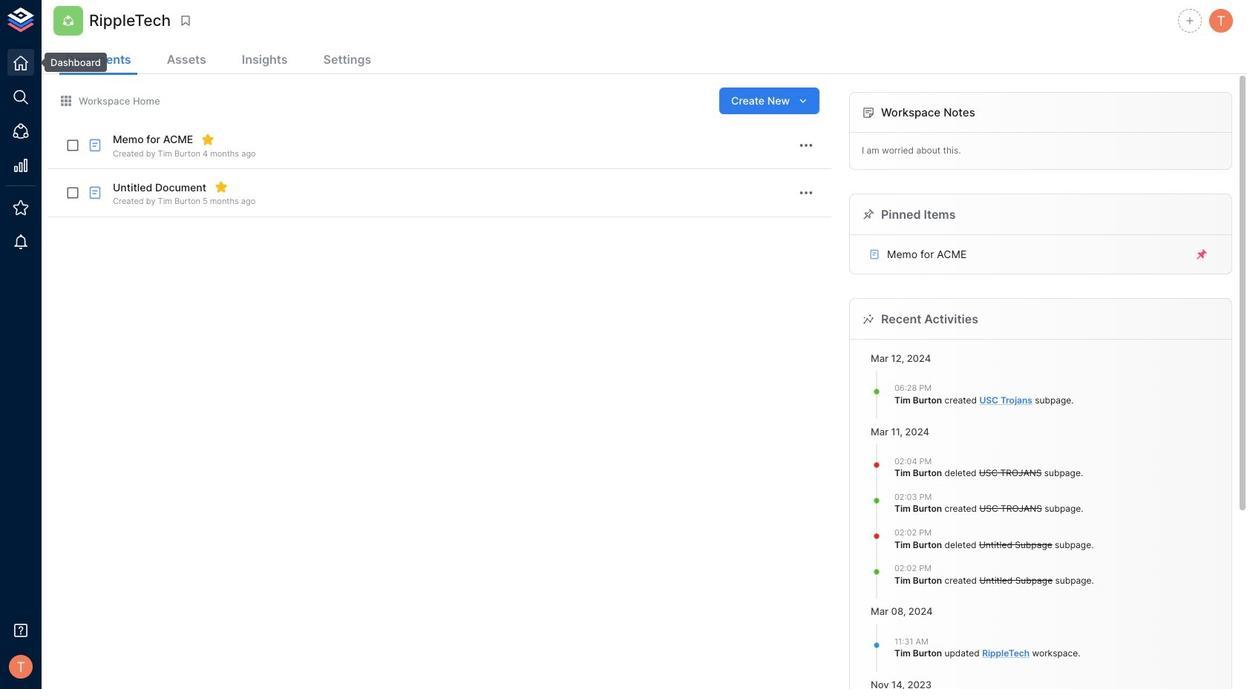 Task type: describe. For each thing, give the bounding box(es) containing it.
unpin image
[[1196, 248, 1209, 261]]

bookmark image
[[179, 14, 192, 27]]

remove favorite image
[[201, 133, 215, 146]]



Task type: locate. For each thing, give the bounding box(es) containing it.
remove favorite image
[[215, 181, 228, 194]]

tooltip
[[34, 53, 107, 72]]



Task type: vqa. For each thing, say whether or not it's contained in the screenshot.
the leftmost T Button
no



